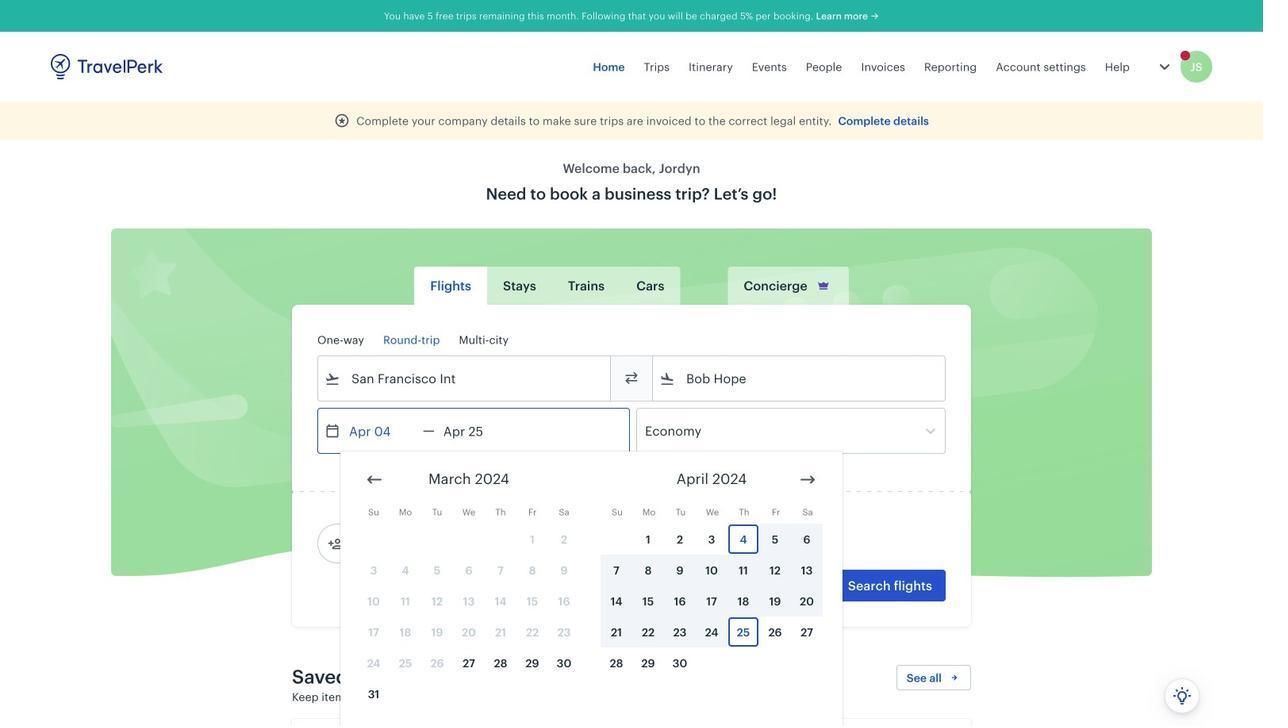 Task type: vqa. For each thing, say whether or not it's contained in the screenshot.
Move backward to switch to the previous month. image
yes



Task type: locate. For each thing, give the bounding box(es) containing it.
move backward to switch to the previous month. image
[[365, 470, 384, 489]]

Return text field
[[435, 409, 517, 453]]

Depart text field
[[341, 409, 423, 453]]



Task type: describe. For each thing, give the bounding box(es) containing it.
To search field
[[675, 366, 925, 391]]

move forward to switch to the next month. image
[[799, 470, 818, 489]]

calendar application
[[341, 452, 1264, 726]]

From search field
[[341, 366, 590, 391]]



